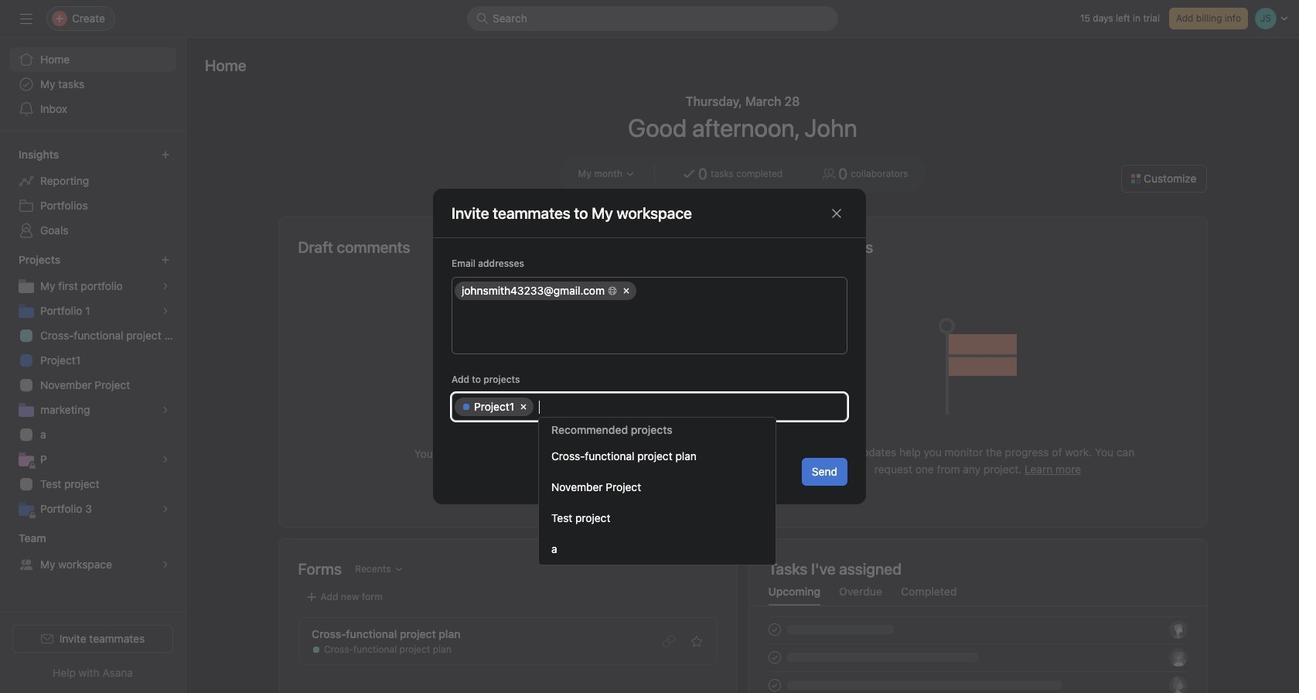 Task type: describe. For each thing, give the bounding box(es) containing it.
global element
[[0, 38, 186, 131]]

hide sidebar image
[[20, 12, 32, 25]]

close this dialog image
[[831, 207, 843, 219]]

insights element
[[0, 141, 186, 246]]

add to favorites image
[[690, 635, 703, 647]]

prominent image
[[477, 12, 489, 25]]



Task type: locate. For each thing, give the bounding box(es) containing it.
cell
[[455, 282, 637, 300], [639, 282, 842, 300], [455, 398, 534, 416]]

0 vertical spatial row
[[453, 278, 847, 304]]

dialog
[[433, 189, 866, 504]]

projects element
[[0, 246, 186, 524]]

1 row from the top
[[453, 278, 847, 304]]

copy form link image
[[663, 635, 675, 647]]

2 row from the top
[[453, 394, 847, 420]]

None text field
[[539, 398, 839, 416]]

teams element
[[0, 524, 186, 580]]

row
[[453, 278, 847, 304], [453, 394, 847, 420]]

1 vertical spatial row
[[453, 394, 847, 420]]

list box
[[467, 6, 839, 31]]



Task type: vqa. For each thing, say whether or not it's contained in the screenshot.
the bottommost minutes
no



